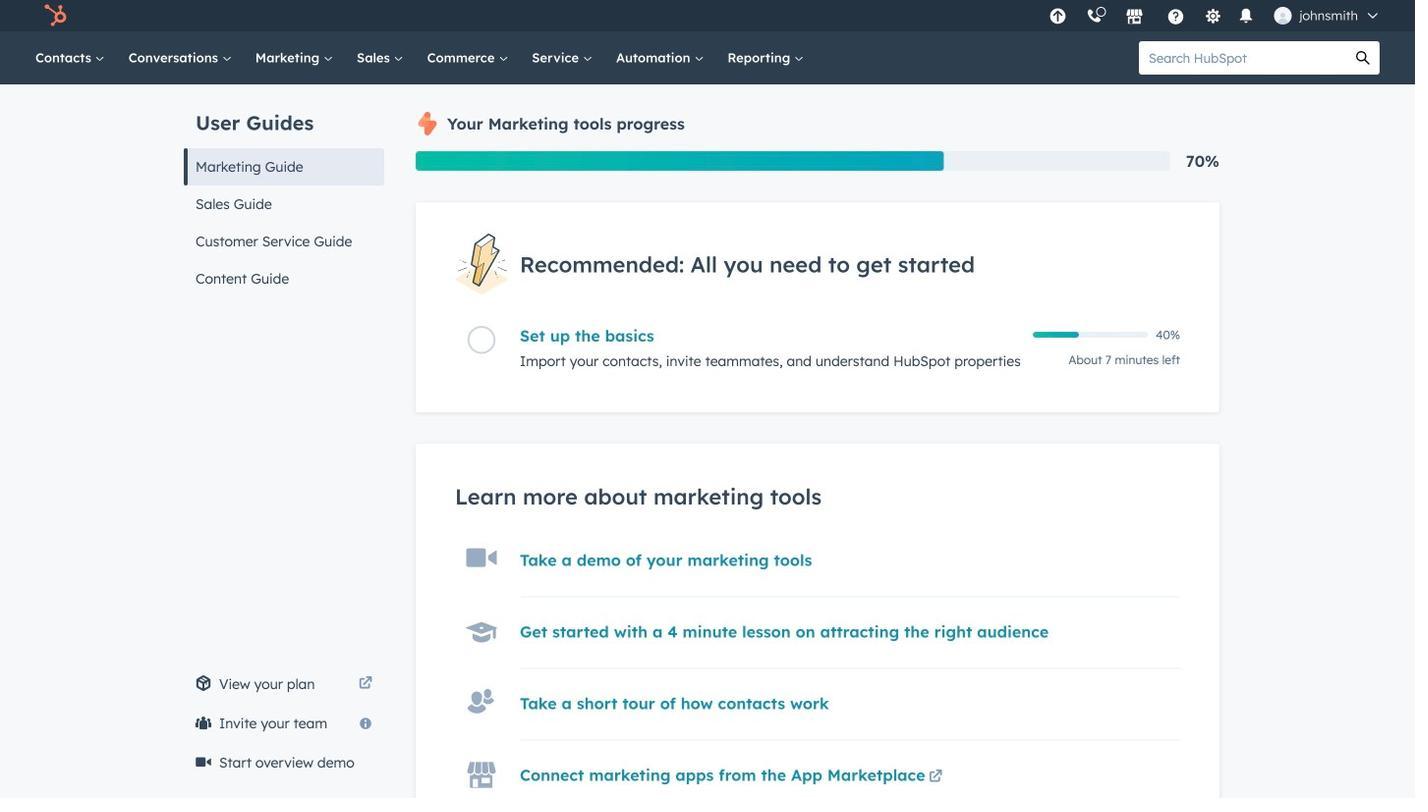 Task type: describe. For each thing, give the bounding box(es) containing it.
Search HubSpot search field
[[1139, 41, 1346, 75]]

marketplaces image
[[1125, 9, 1143, 27]]

[object object] complete progress bar
[[1033, 332, 1079, 338]]



Task type: locate. For each thing, give the bounding box(es) containing it.
link opens in a new window image
[[359, 678, 372, 692], [929, 767, 942, 790], [929, 772, 942, 785]]

user guides element
[[184, 85, 384, 298]]

menu
[[1039, 0, 1391, 31]]

john smith image
[[1274, 7, 1292, 25]]

progress bar
[[416, 151, 944, 171]]

link opens in a new window image
[[359, 673, 372, 697]]



Task type: vqa. For each thing, say whether or not it's contained in the screenshot.
Link opens in a new window icon
yes



